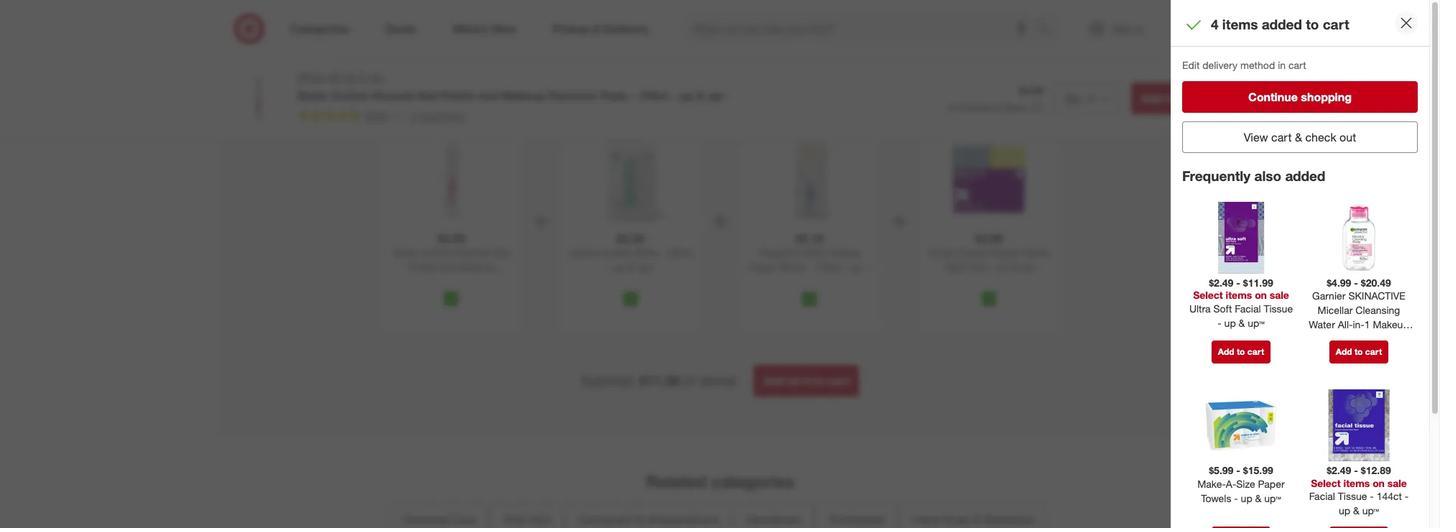 Task type: vqa. For each thing, say whether or not it's contained in the screenshot.
the the
no



Task type: locate. For each thing, give the bounding box(es) containing it.
added right also
[[1286, 167, 1326, 184]]

galaxy
[[1001, 102, 1028, 113]]

sale up 144ct
[[1388, 477, 1408, 489]]

$11.99
[[1244, 276, 1274, 289]]

100ct
[[638, 88, 668, 103], [466, 275, 491, 287]]

tissue inside $2.49 - $12.89 select items on sale facial tissue - 144ct - up & up™
[[1338, 490, 1368, 502]]

add for add all 4 to cart button
[[763, 374, 785, 388]]

add to cart down 'soft'
[[1219, 346, 1265, 357]]

0 vertical spatial and
[[478, 88, 499, 103]]

bought
[[700, 76, 756, 96]]

1 horizontal spatial on
[[1373, 477, 1385, 489]]

care for personal care
[[451, 512, 476, 527]]

1 vertical spatial on
[[1373, 477, 1385, 489]]

1 horizontal spatial 100ct
[[638, 88, 668, 103]]

select inside $2.49 - $12.89 select items on sale facial tissue - 144ct - up & up™
[[1311, 477, 1341, 489]]

all inside button
[[788, 374, 801, 388]]

& inside $2.29 jumbo cotton balls - 200ct - up & up™
[[628, 261, 635, 273]]

0 vertical spatial polish
[[442, 88, 475, 103]]

select up chat with a beauty consultant
[[1311, 477, 1341, 489]]

0 vertical spatial paper
[[749, 261, 776, 273]]

edit delivery method in cart
[[1183, 59, 1307, 71]]

up inside $2.49 - $12.89 select items on sale facial tissue - 144ct - up & up™
[[1339, 505, 1351, 517]]

0 horizontal spatial basic
[[298, 88, 328, 103]]

3
[[411, 110, 417, 122]]

$5.99
[[1209, 464, 1234, 477]]

2 horizontal spatial remover
[[1313, 333, 1354, 345]]

facial up 8pk/10ct
[[928, 247, 954, 259]]

&
[[359, 70, 366, 84], [696, 88, 704, 103], [1295, 130, 1303, 144], [628, 261, 635, 273], [864, 261, 871, 273], [1011, 261, 1018, 273], [438, 290, 445, 302], [1239, 317, 1246, 329], [1356, 333, 1363, 345], [1256, 492, 1262, 504], [1354, 505, 1360, 517], [637, 512, 644, 527], [974, 512, 981, 527]]

1 vertical spatial polish
[[409, 261, 436, 273]]

1 horizontal spatial pads
[[600, 88, 627, 103]]

1 vertical spatial paper
[[1259, 478, 1285, 490]]

up inside "$5.99 - $15.99 make-a-size paper towels - up & up™"
[[1241, 492, 1253, 504]]

sticks
[[779, 261, 806, 273]]

items up 'soft'
[[1226, 289, 1253, 301]]

add
[[1141, 91, 1163, 106], [1219, 346, 1235, 357], [1336, 346, 1353, 357], [763, 374, 785, 388]]

1 horizontal spatial care
[[527, 512, 552, 527]]

tissue down $12.89
[[1338, 490, 1368, 502]]

view cart & check out
[[1244, 130, 1357, 144]]

deodorant for deodorant
[[747, 512, 801, 527]]

remover inside $4.99 - $20.49 garnier skinactive micellar cleansing water all-in-1 makeup remover & cleanser
[[1313, 333, 1354, 345]]

paper down regular
[[749, 261, 776, 273]]

0 vertical spatial basic
[[298, 88, 328, 103]]

care
[[451, 512, 476, 527], [527, 512, 552, 527]]

rounds inside shop all up & up basic cotton rounds nail polish and makeup remover pads - 100ct - up & up™
[[372, 88, 414, 103]]

sale
[[1270, 289, 1290, 301], [1388, 477, 1408, 489]]

frequently
[[613, 76, 696, 96], [1183, 167, 1251, 184]]

up inside $2.99 facial tissue pocket packs - 8pk/10ct - up & up™
[[997, 261, 1009, 273]]

$4.99
[[1327, 276, 1352, 289]]

garnier skinactive micellar cleansing water all-in-1 makeup remover & cleanser image
[[1324, 202, 1395, 274]]

0 horizontal spatial 4
[[804, 374, 810, 388]]

200ct
[[667, 247, 693, 259]]

$2.49 inside $2.49 - $11.99 select items on sale ultra soft facial tissue - up & up™
[[1209, 276, 1234, 289]]

add to cart for $2.49 - $11.99 select items on sale ultra soft facial tissue - up & up™
[[1219, 346, 1265, 357]]

1 horizontal spatial and
[[478, 88, 499, 103]]

deodorant
[[579, 512, 634, 527], [747, 512, 801, 527]]

$2.99
[[975, 231, 1003, 246]]

items)
[[700, 372, 737, 389]]

subtotal: $11.06 (4 items)
[[581, 372, 737, 389]]

cotton inside $2.59 basic cotton rounds nail polish and makeup remover pads - 100ct - up & up™
[[421, 247, 452, 259]]

items inside $2.49 - $11.99 select items on sale ultra soft facial tissue - up & up™
[[1226, 289, 1253, 301]]

1 horizontal spatial add to cart
[[1219, 346, 1265, 357]]

1 horizontal spatial paper
[[1259, 478, 1285, 490]]

0 vertical spatial added
[[1262, 16, 1303, 32]]

1 vertical spatial all
[[788, 374, 801, 388]]

1 vertical spatial items
[[1226, 289, 1253, 301]]

up™ inside $2.29 jumbo cotton balls - 200ct - up & up™
[[637, 261, 654, 273]]

regular cotton swabs paper sticks - 750ct - up & up™ image
[[761, 128, 859, 226]]

0 horizontal spatial all
[[328, 70, 340, 84]]

soft
[[1214, 302, 1233, 315]]

all inside shop all up & up basic cotton rounds nail polish and makeup remover pads - 100ct - up & up™
[[328, 70, 340, 84]]

0 vertical spatial items
[[1223, 16, 1259, 32]]

0 horizontal spatial paper
[[749, 261, 776, 273]]

1 vertical spatial makeup
[[458, 261, 494, 273]]

makeup for rounds
[[502, 88, 545, 103]]

4
[[1199, 15, 1203, 24], [1211, 16, 1219, 32], [804, 374, 810, 388]]

0 vertical spatial 100ct
[[638, 88, 668, 103]]

0 vertical spatial remover
[[548, 88, 597, 103]]

0 vertical spatial rounds
[[372, 88, 414, 103]]

0 horizontal spatial on
[[1255, 289, 1267, 301]]

at
[[948, 102, 956, 113]]

regular cotton swabs paper sticks - 750ct - up & up™ link
[[744, 246, 876, 287]]

0 horizontal spatial deodorant
[[579, 512, 634, 527]]

1 vertical spatial $2.49
[[1327, 464, 1352, 477]]

out
[[1340, 130, 1357, 144]]

None checkbox
[[444, 292, 459, 306], [623, 292, 638, 306], [803, 292, 817, 306], [982, 292, 996, 306], [444, 292, 459, 306], [623, 292, 638, 306], [803, 292, 817, 306], [982, 292, 996, 306]]

2 horizontal spatial add to cart
[[1336, 346, 1383, 357]]

2 vertical spatial remover
[[1313, 333, 1354, 345]]

add to cart button
[[1131, 83, 1212, 114], [1212, 341, 1271, 364], [1330, 341, 1389, 364]]

2 horizontal spatial makeup
[[1373, 318, 1410, 331]]

sale inside $2.49 - $11.99 select items on sale ultra soft facial tissue - up & up™
[[1270, 289, 1290, 301]]

cotton inside $2.29 jumbo cotton balls - 200ct - up & up™
[[603, 247, 633, 259]]

related categories
[[646, 471, 795, 492]]

0 horizontal spatial $2.59
[[437, 231, 465, 246]]

1 vertical spatial frequently
[[1183, 167, 1251, 184]]

cart
[[1323, 16, 1350, 32], [1289, 59, 1307, 71], [1180, 91, 1202, 106], [1272, 130, 1292, 144], [1248, 346, 1265, 357], [1366, 346, 1383, 357], [828, 374, 850, 388]]

2 horizontal spatial tissue
[[1338, 490, 1368, 502]]

1 vertical spatial tissue
[[1264, 302, 1293, 315]]

1 vertical spatial $2.59
[[437, 231, 465, 246]]

makeup inside $4.99 - $20.49 garnier skinactive micellar cleansing water all-in-1 makeup remover & cleanser
[[1373, 318, 1410, 331]]

facial
[[928, 247, 954, 259], [1235, 302, 1261, 315], [1310, 490, 1336, 502]]

on down $11.99
[[1255, 289, 1267, 301]]

1 horizontal spatial 4
[[1199, 15, 1203, 24]]

0 horizontal spatial nail
[[418, 88, 438, 103]]

tissue inside $2.49 - $11.99 select items on sale ultra soft facial tissue - up & up™
[[1264, 302, 1293, 315]]

& inside $3.19 regular cotton swabs paper sticks - 750ct - up & up™
[[864, 261, 871, 273]]

1 vertical spatial select
[[1311, 477, 1341, 489]]

dialog containing 4 items added to cart
[[1171, 0, 1441, 528]]

0 horizontal spatial and
[[438, 261, 455, 273]]

0 vertical spatial frequently
[[613, 76, 696, 96]]

$2.49
[[1209, 276, 1234, 289], [1327, 464, 1352, 477]]

add to cart button down in-
[[1330, 341, 1389, 364]]

1 horizontal spatial tissue
[[1264, 302, 1293, 315]]

9502
[[365, 110, 388, 122]]

0 vertical spatial nail
[[418, 88, 438, 103]]

0 vertical spatial select
[[1194, 289, 1223, 301]]

1 horizontal spatial nail
[[492, 247, 509, 259]]

personal care
[[403, 512, 476, 527]]

0 horizontal spatial facial
[[928, 247, 954, 259]]

add for add to cart button under 'edit'
[[1141, 91, 1163, 106]]

add inside button
[[763, 374, 785, 388]]

1 horizontal spatial $2.59
[[1019, 84, 1044, 96]]

1 deodorant from the left
[[579, 512, 634, 527]]

0 vertical spatial facial
[[928, 247, 954, 259]]

0 horizontal spatial select
[[1194, 289, 1223, 301]]

0 horizontal spatial sale
[[1270, 289, 1290, 301]]

1 horizontal spatial deodorant
[[747, 512, 801, 527]]

2 deodorant from the left
[[747, 512, 801, 527]]

0 vertical spatial makeup
[[502, 88, 545, 103]]

add all 4 to cart
[[763, 374, 850, 388]]

cotton for $3.19
[[797, 247, 828, 259]]

$2.49 up 'beauty'
[[1327, 464, 1352, 477]]

1 horizontal spatial basic
[[393, 247, 418, 259]]

2 horizontal spatial 4
[[1211, 16, 1219, 32]]

0 vertical spatial pads
[[600, 88, 627, 103]]

4 link
[[1177, 13, 1209, 45]]

items up edit delivery method in cart
[[1223, 16, 1259, 32]]

on inside $2.49 - $12.89 select items on sale facial tissue - 144ct - up & up™
[[1373, 477, 1385, 489]]

2 vertical spatial makeup
[[1373, 318, 1410, 331]]

oral care link
[[491, 504, 564, 528]]

balls
[[636, 247, 658, 259]]

oral
[[503, 512, 524, 527]]

4 for 4 items added to cart
[[1211, 16, 1219, 32]]

1 vertical spatial nail
[[492, 247, 509, 259]]

makeup inside shop all up & up basic cotton rounds nail polish and makeup remover pads - 100ct - up & up™
[[502, 88, 545, 103]]

in
[[1278, 59, 1286, 71]]

What can we help you find? suggestions appear below search field
[[684, 13, 1042, 45]]

& inside $4.99 - $20.49 garnier skinactive micellar cleansing water all-in-1 makeup remover & cleanser
[[1356, 333, 1363, 345]]

1 horizontal spatial facial
[[1235, 302, 1261, 315]]

select inside $2.49 - $11.99 select items on sale ultra soft facial tissue - up & up™
[[1194, 289, 1223, 301]]

personal care link
[[391, 504, 488, 528]]

categories
[[711, 471, 795, 492]]

1 horizontal spatial polish
[[442, 88, 475, 103]]

facial right with
[[1310, 490, 1336, 502]]

0 vertical spatial $2.49
[[1209, 276, 1234, 289]]

paper
[[749, 261, 776, 273], [1259, 478, 1285, 490]]

items down $12.89
[[1344, 477, 1370, 489]]

added for also
[[1286, 167, 1326, 184]]

1 vertical spatial basic
[[393, 247, 418, 259]]

up™ inside $2.49 - $11.99 select items on sale ultra soft facial tissue - up & up™
[[1248, 317, 1265, 329]]

add to cart down 'edit'
[[1141, 91, 1202, 106]]

care right personal at the left of the page
[[451, 512, 476, 527]]

1 vertical spatial added
[[1286, 167, 1326, 184]]

cotton inside $3.19 regular cotton swabs paper sticks - 750ct - up & up™
[[797, 247, 828, 259]]

$2.59 down basic cotton rounds nail polish and makeup remover pads - 100ct - up & up™ image
[[437, 231, 465, 246]]

related
[[646, 471, 707, 492]]

add all 4 to cart button
[[754, 365, 860, 397]]

1 vertical spatial rounds
[[455, 247, 489, 259]]

1 vertical spatial and
[[438, 261, 455, 273]]

2 vertical spatial items
[[1344, 477, 1370, 489]]

packs
[[1023, 247, 1050, 259]]

1 horizontal spatial sale
[[1388, 477, 1408, 489]]

$2.49 - $12.89 select items on sale facial tissue - 144ct - up & up™
[[1310, 464, 1409, 517]]

delivery
[[1203, 59, 1238, 71]]

0 horizontal spatial remover
[[391, 275, 431, 287]]

1 vertical spatial sale
[[1388, 477, 1408, 489]]

$2.59 inside $2.59 basic cotton rounds nail polish and makeup remover pads - 100ct - up & up™
[[437, 231, 465, 246]]

size
[[1237, 478, 1256, 490]]

polish inside shop all up & up basic cotton rounds nail polish and makeup remover pads - 100ct - up & up™
[[442, 88, 475, 103]]

0 horizontal spatial pads
[[434, 275, 456, 287]]

nail
[[418, 88, 438, 103], [492, 247, 509, 259]]

0 horizontal spatial $2.49
[[1209, 276, 1234, 289]]

facial tissue - 144ct - up & up™ image
[[1324, 390, 1395, 461]]

tissue inside $2.99 facial tissue pocket packs - 8pk/10ct - up & up™
[[957, 247, 986, 259]]

jumbo cotton balls - 200ct - up & up™ image
[[582, 128, 679, 226]]

1 vertical spatial facial
[[1235, 302, 1261, 315]]

4 inside 4 link
[[1199, 15, 1203, 24]]

continue shopping
[[1249, 90, 1352, 104]]

0 vertical spatial on
[[1255, 289, 1267, 301]]

items
[[1223, 16, 1259, 32], [1226, 289, 1253, 301], [1344, 477, 1370, 489]]

4 items added to cart
[[1211, 16, 1350, 32]]

deodorant for deodorant & antiperspirant
[[579, 512, 634, 527]]

pads inside $2.59 basic cotton rounds nail polish and makeup remover pads - 100ct - up & up™
[[434, 275, 456, 287]]

1 horizontal spatial makeup
[[502, 88, 545, 103]]

items inside $2.49 - $12.89 select items on sale facial tissue - 144ct - up & up™
[[1344, 477, 1370, 489]]

tissue down $11.99
[[1264, 302, 1293, 315]]

1 horizontal spatial $2.49
[[1327, 464, 1352, 477]]

0 horizontal spatial add to cart
[[1141, 91, 1202, 106]]

sale down $11.99
[[1270, 289, 1290, 301]]

$4.99 - $20.49 garnier skinactive micellar cleansing water all-in-1 makeup remover & cleanser
[[1309, 276, 1410, 345]]

added up 'in'
[[1262, 16, 1303, 32]]

$2.49 up 'soft'
[[1209, 276, 1234, 289]]

0 horizontal spatial polish
[[409, 261, 436, 273]]

- inside $4.99 - $20.49 garnier skinactive micellar cleansing water all-in-1 makeup remover & cleanser
[[1355, 276, 1359, 289]]

0 vertical spatial tissue
[[957, 247, 986, 259]]

4 inside add all 4 to cart button
[[804, 374, 810, 388]]

1
[[1365, 318, 1371, 331]]

nail inside shop all up & up basic cotton rounds nail polish and makeup remover pads - 100ct - up & up™
[[418, 88, 438, 103]]

up™
[[708, 88, 728, 103], [637, 261, 654, 273], [1021, 261, 1037, 273], [802, 275, 818, 287], [448, 290, 464, 302], [1248, 317, 1265, 329], [1265, 492, 1282, 504], [1363, 505, 1380, 517]]

1 horizontal spatial rounds
[[455, 247, 489, 259]]

questions
[[420, 110, 465, 122]]

$2.49 for $2.49 - $11.99
[[1209, 276, 1234, 289]]

$2.49 - $11.99 select items on sale ultra soft facial tissue - up & up™
[[1190, 276, 1293, 329]]

1 vertical spatial 100ct
[[466, 275, 491, 287]]

tissue up 8pk/10ct
[[957, 247, 986, 259]]

to for add to cart button corresponding to $4.99 - $20.49 garnier skinactive micellar cleansing water all-in-1 makeup remover & cleanser
[[1355, 346, 1363, 357]]

image of basic cotton rounds nail polish and makeup remover pads - 100ct - up & up™ image
[[229, 69, 286, 126]]

add to cart button down 'soft'
[[1212, 341, 1271, 364]]

1 horizontal spatial all
[[788, 374, 801, 388]]

up inside $2.49 - $11.99 select items on sale ultra soft facial tissue - up & up™
[[1225, 317, 1236, 329]]

$2.59 up galaxy at the right of page
[[1019, 84, 1044, 96]]

remover
[[548, 88, 597, 103], [391, 275, 431, 287], [1313, 333, 1354, 345]]

$2.49 inside $2.49 - $12.89 select items on sale facial tissue - 144ct - up & up™
[[1327, 464, 1352, 477]]

0 horizontal spatial frequently
[[613, 76, 696, 96]]

added
[[1262, 16, 1303, 32], [1286, 167, 1326, 184]]

sale inside $2.49 - $12.89 select items on sale facial tissue - 144ct - up & up™
[[1388, 477, 1408, 489]]

0 vertical spatial $2.59
[[1019, 84, 1044, 96]]

$2.99 facial tissue pocket packs - 8pk/10ct - up & up™
[[928, 231, 1050, 273]]

2 vertical spatial tissue
[[1338, 490, 1368, 502]]

care right the oral
[[527, 512, 552, 527]]

0 horizontal spatial rounds
[[372, 88, 414, 103]]

paper up chat
[[1259, 478, 1285, 490]]

to for add to cart button under 'edit'
[[1166, 91, 1177, 106]]

a
[[1307, 493, 1313, 507]]

on down $12.89
[[1373, 477, 1385, 489]]

on for tissue
[[1255, 289, 1267, 301]]

up inside $3.19 regular cotton swabs paper sticks - 750ct - up & up™
[[850, 261, 862, 273]]

makeup
[[502, 88, 545, 103], [458, 261, 494, 273], [1373, 318, 1410, 331]]

facial right 'soft'
[[1235, 302, 1261, 315]]

shop
[[298, 70, 325, 84]]

on inside $2.49 - $11.99 select items on sale ultra soft facial tissue - up & up™
[[1255, 289, 1267, 301]]

toothpaste
[[828, 512, 885, 527]]

frequently for frequently bought together
[[613, 76, 696, 96]]

cleanser
[[1366, 333, 1406, 345]]

dialog
[[1171, 0, 1441, 528]]

items for $2.49 - $12.89 select items on sale facial tissue - 144ct - up & up™
[[1344, 477, 1370, 489]]

skinactive
[[1349, 290, 1406, 302]]

up™ inside shop all up & up basic cotton rounds nail polish and makeup remover pads - 100ct - up & up™
[[708, 88, 728, 103]]

2 care from the left
[[527, 512, 552, 527]]

1 vertical spatial pads
[[434, 275, 456, 287]]

on
[[1255, 289, 1267, 301], [1373, 477, 1385, 489]]

2 horizontal spatial facial
[[1310, 490, 1336, 502]]

0 horizontal spatial makeup
[[458, 261, 494, 273]]

2 vertical spatial facial
[[1310, 490, 1336, 502]]

0 vertical spatial all
[[328, 70, 340, 84]]

1 care from the left
[[451, 512, 476, 527]]

remover inside shop all up & up basic cotton rounds nail polish and makeup remover pads - 100ct - up & up™
[[548, 88, 597, 103]]

select up ultra
[[1194, 289, 1223, 301]]

0 vertical spatial sale
[[1270, 289, 1290, 301]]

-
[[631, 88, 635, 103], [672, 88, 676, 103], [661, 247, 665, 259], [607, 261, 611, 273], [809, 261, 812, 273], [843, 261, 847, 273], [941, 261, 945, 273], [990, 261, 994, 273], [459, 275, 463, 287], [494, 275, 498, 287], [1237, 276, 1241, 289], [1355, 276, 1359, 289], [1218, 317, 1222, 329], [1237, 464, 1241, 477], [1355, 464, 1359, 477], [1370, 490, 1374, 502], [1405, 490, 1409, 502], [1235, 492, 1239, 504]]

0 horizontal spatial care
[[451, 512, 476, 527]]

1 vertical spatial remover
[[391, 275, 431, 287]]

add to cart down in-
[[1336, 346, 1383, 357]]

facial inside $2.99 facial tissue pocket packs - 8pk/10ct - up & up™
[[928, 247, 954, 259]]

0 horizontal spatial 100ct
[[466, 275, 491, 287]]

1 horizontal spatial frequently
[[1183, 167, 1251, 184]]

shopping
[[1302, 90, 1352, 104]]

rounds
[[372, 88, 414, 103], [455, 247, 489, 259]]

1 horizontal spatial remover
[[548, 88, 597, 103]]

1 horizontal spatial select
[[1311, 477, 1341, 489]]

pocket
[[989, 247, 1020, 259]]

0 horizontal spatial tissue
[[957, 247, 986, 259]]

basic inside shop all up & up basic cotton rounds nail polish and makeup remover pads - 100ct - up & up™
[[298, 88, 328, 103]]

select
[[1194, 289, 1223, 301], [1311, 477, 1341, 489]]



Task type: describe. For each thing, give the bounding box(es) containing it.
chat with a beauty consultant
[[1251, 493, 1418, 507]]

view
[[1244, 130, 1269, 144]]

up™ inside "$5.99 - $15.99 make-a-size paper towels - up & up™"
[[1265, 492, 1282, 504]]

make-
[[1198, 478, 1226, 490]]

add to cart for $4.99 - $20.49 garnier skinactive micellar cleansing water all-in-1 makeup remover & cleanser
[[1336, 346, 1383, 357]]

paper inside "$5.99 - $15.99 make-a-size paper towels - up & up™"
[[1259, 478, 1285, 490]]

added for items
[[1262, 16, 1303, 32]]

remover for $4.99 - $20.49 garnier skinactive micellar cleansing water all-in-1 makeup remover & cleanser
[[1313, 333, 1354, 345]]

makeup inside $2.59 basic cotton rounds nail polish and makeup remover pads - 100ct - up & up™
[[458, 261, 494, 273]]

subtotal:
[[581, 372, 636, 389]]

9502 link
[[298, 108, 402, 126]]

items for $2.49 - $11.99 select items on sale ultra soft facial tissue - up & up™
[[1226, 289, 1253, 301]]

continue shopping button
[[1183, 81, 1418, 113]]

hand soap & sanitizers link
[[901, 504, 1047, 528]]

100ct inside $2.59 basic cotton rounds nail polish and makeup remover pads - 100ct - up & up™
[[466, 275, 491, 287]]

& inside "$5.99 - $15.99 make-a-size paper towels - up & up™"
[[1256, 492, 1262, 504]]

basic cotton rounds nail polish and makeup remover pads - 100ct - up & up™ image
[[403, 128, 500, 226]]

3 questions link
[[405, 108, 465, 125]]

up inside $2.59 basic cotton rounds nail polish and makeup remover pads - 100ct - up & up™
[[501, 275, 512, 287]]

personal
[[403, 512, 448, 527]]

add for $2.49 - $11.99 select items on sale ultra soft facial tissue - up & up™ add to cart button
[[1219, 346, 1235, 357]]

chat
[[1251, 493, 1277, 507]]

make-a-size paper towels - up & up™ image
[[1206, 390, 1278, 461]]

$2.59 for $2.59
[[1019, 84, 1044, 96]]

oral care
[[503, 512, 552, 527]]

beauty
[[1317, 493, 1355, 507]]

deodorant & antiperspirant link
[[567, 504, 732, 528]]

makeup for water
[[1373, 318, 1410, 331]]

soap
[[944, 512, 971, 527]]

chat with a beauty consultant button
[[1215, 484, 1435, 517]]

$2.29
[[617, 231, 645, 246]]

jumbo
[[569, 247, 600, 259]]

add to cart button for $2.49 - $11.99 select items on sale ultra soft facial tissue - up & up™
[[1212, 341, 1271, 364]]

towels
[[1202, 492, 1232, 504]]

cart inside button
[[828, 374, 850, 388]]

hollywood
[[958, 102, 999, 113]]

all-
[[1338, 318, 1353, 331]]

at hollywood galaxy
[[948, 102, 1028, 113]]

search
[[1031, 23, 1066, 37]]

remover inside $2.59 basic cotton rounds nail polish and makeup remover pads - 100ct - up & up™
[[391, 275, 431, 287]]

select for $2.49 - $11.99
[[1194, 289, 1223, 301]]

$3.19
[[796, 231, 824, 246]]

ultra
[[1190, 302, 1211, 315]]

ultra soft facial tissue - up & up™ image
[[1206, 202, 1278, 274]]

frequently also added
[[1183, 167, 1326, 184]]

pads inside shop all up & up basic cotton rounds nail polish and makeup remover pads - 100ct - up & up™
[[600, 88, 627, 103]]

750ct
[[815, 261, 841, 273]]

add to cart button for $4.99 - $20.49 garnier skinactive micellar cleansing water all-in-1 makeup remover & cleanser
[[1330, 341, 1389, 364]]

& inside $2.99 facial tissue pocket packs - 8pk/10ct - up & up™
[[1011, 261, 1018, 273]]

shop all up & up basic cotton rounds nail polish and makeup remover pads - 100ct - up & up™
[[298, 70, 728, 103]]

basic inside $2.59 basic cotton rounds nail polish and makeup remover pads - 100ct - up & up™
[[393, 247, 418, 259]]

to inside add all 4 to cart button
[[814, 374, 825, 388]]

micellar
[[1318, 304, 1353, 316]]

& inside $2.49 - $12.89 select items on sale facial tissue - 144ct - up & up™
[[1354, 505, 1360, 517]]

polish inside $2.59 basic cotton rounds nail polish and makeup remover pads - 100ct - up & up™
[[409, 261, 436, 273]]

3 questions
[[411, 110, 465, 122]]

add for add to cart button corresponding to $4.99 - $20.49 garnier skinactive micellar cleansing water all-in-1 makeup remover & cleanser
[[1336, 346, 1353, 357]]

up™ inside $2.59 basic cotton rounds nail polish and makeup remover pads - 100ct - up & up™
[[448, 290, 464, 302]]

regular
[[759, 247, 794, 259]]

remover for shop all up & up basic cotton rounds nail polish and makeup remover pads - 100ct - up & up™
[[548, 88, 597, 103]]

cotton for $2.29
[[603, 247, 633, 259]]

basic cotton rounds nail polish and makeup remover pads - 100ct - up & up™ link
[[385, 246, 517, 302]]

search button
[[1031, 13, 1066, 47]]

sale for $12.89
[[1388, 477, 1408, 489]]

frequently bought together
[[613, 76, 828, 96]]

$11.06
[[640, 372, 681, 389]]

facial inside $2.49 - $12.89 select items on sale facial tissue - 144ct - up & up™
[[1310, 490, 1336, 502]]

paper inside $3.19 regular cotton swabs paper sticks - 750ct - up & up™
[[749, 261, 776, 273]]

frequently for frequently also added
[[1183, 167, 1251, 184]]

(4
[[685, 372, 696, 389]]

$12.89
[[1362, 464, 1392, 477]]

facial tissue pocket packs - 8pk/10ct - up & up™ image
[[941, 128, 1038, 226]]

$2.59 basic cotton rounds nail polish and makeup remover pads - 100ct - up & up™
[[391, 231, 512, 302]]

sanitizers
[[984, 512, 1034, 527]]

$2.49 for $2.49 - $12.89
[[1327, 464, 1352, 477]]

to for $2.49 - $11.99 select items on sale ultra soft facial tissue - up & up™ add to cart button
[[1237, 346, 1246, 357]]

care for oral care
[[527, 512, 552, 527]]

cotton for $2.59
[[421, 247, 452, 259]]

on for 144ct
[[1373, 477, 1385, 489]]

add to cart button down 'edit'
[[1131, 83, 1212, 114]]

$3.19 regular cotton swabs paper sticks - 750ct - up & up™
[[749, 231, 871, 287]]

toothpaste link
[[816, 504, 898, 528]]

facial inside $2.49 - $11.99 select items on sale ultra soft facial tissue - up & up™
[[1235, 302, 1261, 315]]

water
[[1309, 318, 1336, 331]]

cleansing
[[1356, 304, 1401, 316]]

$15.99
[[1244, 464, 1274, 477]]

100ct inside shop all up & up basic cotton rounds nail polish and makeup remover pads - 100ct - up & up™
[[638, 88, 668, 103]]

method
[[1241, 59, 1276, 71]]

consultant
[[1358, 493, 1418, 507]]

with
[[1280, 493, 1304, 507]]

a-
[[1226, 478, 1237, 490]]

4 for 4
[[1199, 15, 1203, 24]]

continue
[[1249, 90, 1298, 104]]

swabs
[[830, 247, 861, 259]]

antiperspirant
[[647, 512, 719, 527]]

up inside $2.29 jumbo cotton balls - 200ct - up & up™
[[614, 261, 625, 273]]

garnier
[[1313, 290, 1346, 302]]

all for shop
[[328, 70, 340, 84]]

edit
[[1183, 59, 1200, 71]]

and inside $2.59 basic cotton rounds nail polish and makeup remover pads - 100ct - up & up™
[[438, 261, 455, 273]]

rounds inside $2.59 basic cotton rounds nail polish and makeup remover pads - 100ct - up & up™
[[455, 247, 489, 259]]

deodorant & antiperspirant
[[579, 512, 719, 527]]

together
[[761, 76, 828, 96]]

deodorant link
[[734, 504, 813, 528]]

and inside shop all up & up basic cotton rounds nail polish and makeup remover pads - 100ct - up & up™
[[478, 88, 499, 103]]

& inside $2.49 - $11.99 select items on sale ultra soft facial tissue - up & up™
[[1239, 317, 1246, 329]]

hand soap & sanitizers
[[913, 512, 1034, 527]]

$2.59 for $2.59 basic cotton rounds nail polish and makeup remover pads - 100ct - up & up™
[[437, 231, 465, 246]]

cotton inside shop all up & up basic cotton rounds nail polish and makeup remover pads - 100ct - up & up™
[[331, 88, 369, 103]]

check
[[1306, 130, 1337, 144]]

sale for $11.99
[[1270, 289, 1290, 301]]

up™ inside $3.19 regular cotton swabs paper sticks - 750ct - up & up™
[[802, 275, 818, 287]]

up™ inside $2.99 facial tissue pocket packs - 8pk/10ct - up & up™
[[1021, 261, 1037, 273]]

& inside $2.59 basic cotton rounds nail polish and makeup remover pads - 100ct - up & up™
[[438, 290, 445, 302]]

$2.29 jumbo cotton balls - 200ct - up & up™
[[569, 231, 693, 273]]

all for add
[[788, 374, 801, 388]]

select for $2.49 - $12.89
[[1311, 477, 1341, 489]]

up™ inside $2.49 - $12.89 select items on sale facial tissue - 144ct - up & up™
[[1363, 505, 1380, 517]]

jumbo cotton balls - 200ct - up & up™ link
[[565, 246, 697, 286]]

facial tissue pocket packs - 8pk/10ct - up & up™ link
[[923, 246, 1055, 286]]

$20.49
[[1362, 276, 1392, 289]]

8pk/10ct
[[948, 261, 988, 273]]

nail inside $2.59 basic cotton rounds nail polish and makeup remover pads - 100ct - up & up™
[[492, 247, 509, 259]]

$5.99 - $15.99 make-a-size paper towels - up & up™
[[1198, 464, 1285, 504]]

144ct
[[1377, 490, 1403, 502]]



